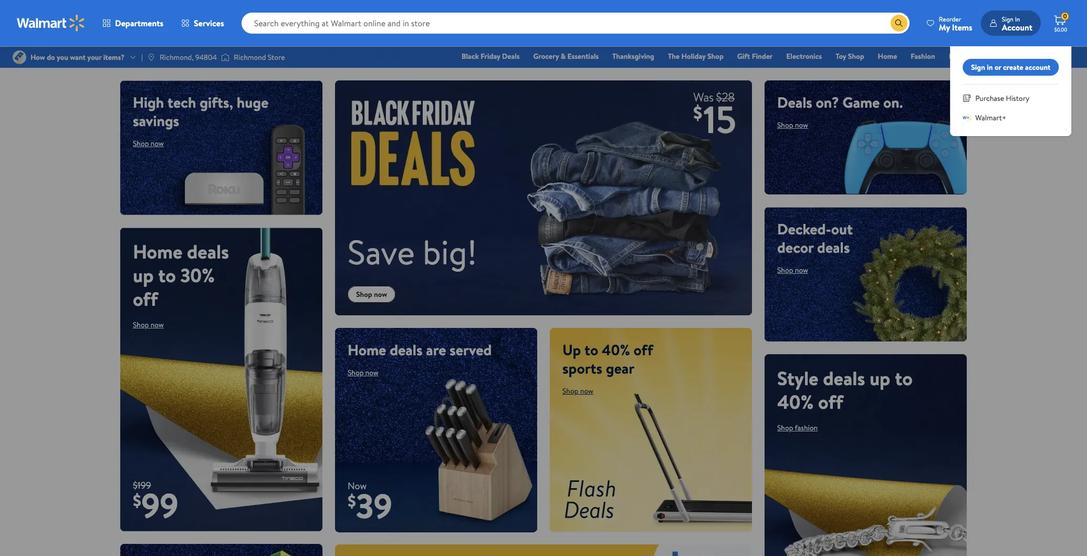 Task type: vqa. For each thing, say whether or not it's contained in the screenshot.
in in the top right of the page
yes



Task type: locate. For each thing, give the bounding box(es) containing it.
1 vertical spatial deals
[[778, 92, 813, 112]]

now for decked-out decor deals
[[796, 265, 809, 275]]

sign left in
[[972, 62, 986, 73]]

sign in or create account button
[[963, 59, 1060, 76]]

shop
[[708, 51, 724, 61], [849, 51, 865, 61], [778, 120, 794, 130], [133, 138, 149, 149], [778, 265, 794, 275], [356, 289, 373, 299], [133, 320, 149, 330], [348, 367, 364, 378], [563, 386, 579, 396], [778, 422, 794, 433]]

shop now link for decked-out decor deals
[[778, 265, 809, 275]]

1 vertical spatial walmart+
[[976, 112, 1007, 123]]

2 vertical spatial home
[[348, 339, 387, 360]]

up inside home deals up to 30% off
[[133, 262, 154, 289]]

$ inside the now $ 39
[[348, 490, 356, 513]]

0 horizontal spatial up
[[133, 262, 154, 289]]

0 horizontal spatial walmart+
[[976, 112, 1007, 123]]

up
[[133, 262, 154, 289], [870, 365, 891, 391]]

up
[[563, 339, 581, 360]]

toy shop link
[[832, 50, 870, 62]]

2 horizontal spatial to
[[896, 365, 913, 391]]

on?
[[817, 92, 840, 112]]

1 vertical spatial sign
[[972, 62, 986, 73]]

40% right up
[[602, 339, 631, 360]]

sign left the in
[[1003, 14, 1014, 23]]

one debit
[[990, 51, 1026, 61]]

home inside home deals up to 30% off
[[133, 239, 183, 265]]

decor
[[778, 237, 814, 257]]

0 vertical spatial 40%
[[602, 339, 631, 360]]

off
[[133, 286, 158, 312], [634, 339, 654, 360], [819, 389, 844, 415]]

shop now
[[778, 120, 809, 130], [133, 138, 164, 149], [778, 265, 809, 275], [356, 289, 388, 299], [133, 320, 164, 330], [348, 367, 379, 378], [563, 386, 594, 396]]

deals for style deals up to 40% off
[[824, 365, 866, 391]]

home link
[[874, 50, 903, 62]]

0 horizontal spatial sign
[[972, 62, 986, 73]]

off inside up to 40% off sports gear
[[634, 339, 654, 360]]

off inside home deals up to 30% off
[[133, 286, 158, 312]]

items
[[953, 21, 973, 33]]

2 horizontal spatial off
[[819, 389, 844, 415]]

walmart image
[[17, 15, 85, 32]]

$199
[[133, 479, 151, 492]]

shop inside shop now link
[[356, 289, 373, 299]]

purchase
[[976, 93, 1005, 104]]

walmart+ link down purchase history link
[[963, 112, 1060, 124]]

shop now for deals on? game on.
[[778, 120, 809, 130]]

was dollar $199, now dollar 99 group
[[120, 479, 179, 531]]

shop now link for up to 40% off sports gear
[[563, 386, 594, 396]]

walmart+ link
[[1035, 50, 1075, 62], [963, 112, 1060, 124]]

40% up shop fashion link
[[778, 389, 814, 415]]

now
[[796, 120, 809, 130], [151, 138, 164, 149], [796, 265, 809, 275], [374, 289, 388, 299], [151, 320, 164, 330], [366, 367, 379, 378], [581, 386, 594, 396]]

0 vertical spatial to
[[158, 262, 176, 289]]

1 horizontal spatial 40%
[[778, 389, 814, 415]]

deals left on?
[[778, 92, 813, 112]]

shop now for high tech gifts, huge savings
[[133, 138, 164, 149]]

shop for decked-out decor deals
[[778, 265, 794, 275]]

sign inside button
[[972, 62, 986, 73]]

0 vertical spatial off
[[133, 286, 158, 312]]

0 vertical spatial deals
[[502, 51, 520, 61]]

reorder my items
[[940, 14, 973, 33]]

2 vertical spatial to
[[896, 365, 913, 391]]

to
[[158, 262, 176, 289], [585, 339, 599, 360], [896, 365, 913, 391]]

sign in or create account
[[972, 62, 1051, 73]]

deals inside home deals up to 30% off
[[187, 239, 229, 265]]

1 horizontal spatial $
[[348, 490, 356, 513]]

1 vertical spatial up
[[870, 365, 891, 391]]

high
[[133, 92, 164, 112]]

shop now link for home deals are served
[[348, 367, 379, 378]]

1 vertical spatial to
[[585, 339, 599, 360]]

are
[[426, 339, 446, 360]]

shop now for save big!
[[356, 289, 388, 299]]

deals inside style deals up to 40% off
[[824, 365, 866, 391]]

one debit link
[[985, 50, 1030, 62]]

home
[[879, 51, 898, 61], [133, 239, 183, 265], [348, 339, 387, 360]]

style
[[778, 365, 819, 391]]

1 vertical spatial 40%
[[778, 389, 814, 415]]

off for style deals up to 40% off
[[819, 389, 844, 415]]

0 vertical spatial home
[[879, 51, 898, 61]]

deals
[[502, 51, 520, 61], [778, 92, 813, 112]]

fashion
[[795, 422, 818, 433]]

thanksgiving
[[613, 51, 655, 61]]

1 horizontal spatial sign
[[1003, 14, 1014, 23]]

0 horizontal spatial to
[[158, 262, 176, 289]]

sign for account
[[1003, 14, 1014, 23]]

off for home deals up to 30% off
[[133, 286, 158, 312]]

account
[[1003, 21, 1033, 33]]

walmart+ link down "$0.00"
[[1035, 50, 1075, 62]]

electronics
[[787, 51, 823, 61]]

shop now for decked-out decor deals
[[778, 265, 809, 275]]

0 vertical spatial sign
[[1003, 14, 1014, 23]]

$
[[133, 489, 141, 512], [348, 490, 356, 513]]

walmart+
[[1039, 51, 1071, 61], [976, 112, 1007, 123]]

shop now for home deals up to 30% off
[[133, 320, 164, 330]]

save
[[348, 228, 415, 275]]

sign inside sign in account
[[1003, 14, 1014, 23]]

finder
[[752, 51, 773, 61]]

gift finder
[[738, 51, 773, 61]]

$ inside $199 $ 99
[[133, 489, 141, 512]]

save big!
[[348, 228, 477, 275]]

0 horizontal spatial off
[[133, 286, 158, 312]]

to for style
[[896, 365, 913, 391]]

0 vertical spatial walmart+ link
[[1035, 50, 1075, 62]]

shop now link for save big!
[[348, 286, 396, 303]]

now $ 39
[[348, 480, 393, 529]]

0 horizontal spatial 40%
[[602, 339, 631, 360]]

shop for home deals are served
[[348, 367, 364, 378]]

up inside style deals up to 40% off
[[870, 365, 891, 391]]

to for home
[[158, 262, 176, 289]]

deals on? game on.
[[778, 92, 904, 112]]

big!
[[423, 228, 477, 275]]

0 horizontal spatial deals
[[502, 51, 520, 61]]

walmart+ image
[[963, 113, 972, 122]]

to inside style deals up to 40% off
[[896, 365, 913, 391]]

40% inside style deals up to 40% off
[[778, 389, 814, 415]]

home deals up to 30% off
[[133, 239, 229, 312]]

1 vertical spatial walmart+ link
[[963, 112, 1060, 124]]

0 horizontal spatial $
[[133, 489, 141, 512]]

grocery
[[534, 51, 559, 61]]

deals
[[818, 237, 851, 257], [187, 239, 229, 265], [390, 339, 423, 360], [824, 365, 866, 391]]

debit
[[1008, 51, 1026, 61]]

0 horizontal spatial home
[[133, 239, 183, 265]]

thanksgiving link
[[608, 50, 660, 62]]

2 horizontal spatial home
[[879, 51, 898, 61]]

1 horizontal spatial up
[[870, 365, 891, 391]]

shop now for home deals are served
[[348, 367, 379, 378]]

up to 40% off sports gear
[[563, 339, 654, 378]]

1 vertical spatial off
[[634, 339, 654, 360]]

1 horizontal spatial home
[[348, 339, 387, 360]]

deals right friday
[[502, 51, 520, 61]]

off inside style deals up to 40% off
[[819, 389, 844, 415]]

home deals are served
[[348, 339, 492, 360]]

1 horizontal spatial off
[[634, 339, 654, 360]]

40%
[[602, 339, 631, 360], [778, 389, 814, 415]]

2 vertical spatial off
[[819, 389, 844, 415]]

walmart+ down purchase
[[976, 112, 1007, 123]]

1 vertical spatial home
[[133, 239, 183, 265]]

decked-out decor deals
[[778, 218, 854, 257]]

to inside home deals up to 30% off
[[158, 262, 176, 289]]

1 horizontal spatial walmart+
[[1039, 51, 1071, 61]]

1 horizontal spatial to
[[585, 339, 599, 360]]

fashion link
[[907, 50, 941, 62]]

walmart+ up account
[[1039, 51, 1071, 61]]

or
[[995, 62, 1002, 73]]

Search search field
[[242, 13, 910, 34]]

0 vertical spatial up
[[133, 262, 154, 289]]

registry link
[[945, 50, 981, 62]]

account
[[1026, 62, 1051, 73]]

shop for home deals up to 30% off
[[133, 320, 149, 330]]

purchase history link
[[963, 93, 1060, 104]]

reorder
[[940, 14, 962, 23]]



Task type: describe. For each thing, give the bounding box(es) containing it.
in
[[1016, 14, 1021, 23]]

$ for 99
[[133, 489, 141, 512]]

99
[[141, 482, 179, 529]]

fashion
[[912, 51, 936, 61]]

sports
[[563, 358, 603, 378]]

tech
[[168, 92, 196, 112]]

black friday deals link
[[457, 50, 525, 62]]

the holiday shop link
[[664, 50, 729, 62]]

essentials
[[568, 51, 599, 61]]

toy shop
[[836, 51, 865, 61]]

the holiday shop
[[669, 51, 724, 61]]

registry
[[950, 51, 976, 61]]

Walmart Site-Wide search field
[[242, 13, 910, 34]]

0 vertical spatial walmart+
[[1039, 51, 1071, 61]]

$ for 39
[[348, 490, 356, 513]]

decked-
[[778, 218, 832, 239]]

the
[[669, 51, 680, 61]]

toy
[[836, 51, 847, 61]]

shop for up to 40% off sports gear
[[563, 386, 579, 396]]

shop now link for high tech gifts, huge savings
[[133, 138, 164, 149]]

friday
[[481, 51, 501, 61]]

0 $0.00
[[1055, 12, 1068, 33]]

0
[[1064, 12, 1068, 21]]

home for 99
[[133, 239, 183, 265]]

sign for or
[[972, 62, 986, 73]]

black friday deals
[[462, 51, 520, 61]]

shop now link for home deals up to 30% off
[[133, 320, 164, 330]]

gear
[[606, 358, 635, 378]]

shop inside toy shop link
[[849, 51, 865, 61]]

up for style deals up to 40% off
[[870, 365, 891, 391]]

grocery & essentials
[[534, 51, 599, 61]]

now for save big!
[[374, 289, 388, 299]]

game
[[843, 92, 881, 112]]

savings
[[133, 110, 179, 131]]

now for deals on? game on.
[[796, 120, 809, 130]]

shop for deals on? game on.
[[778, 120, 794, 130]]

$0.00
[[1055, 26, 1068, 33]]

shop for style deals up to 40% off
[[778, 422, 794, 433]]

holiday
[[682, 51, 706, 61]]

grocery & essentials link
[[529, 50, 604, 62]]

1 horizontal spatial deals
[[778, 92, 813, 112]]

black
[[462, 51, 479, 61]]

now for home deals up to 30% off
[[151, 320, 164, 330]]

shop fashion link
[[778, 422, 818, 433]]

deals for home deals are served
[[390, 339, 423, 360]]

departments button
[[94, 11, 172, 36]]

gift finder link
[[733, 50, 778, 62]]

search icon image
[[896, 19, 904, 27]]

departments
[[115, 17, 164, 29]]

in
[[988, 62, 994, 73]]

now
[[348, 480, 367, 493]]

home for 39
[[348, 339, 387, 360]]

$199 $ 99
[[133, 479, 179, 529]]

shop fashion
[[778, 422, 818, 433]]

create
[[1004, 62, 1024, 73]]

style deals up to 40% off
[[778, 365, 913, 415]]

huge
[[237, 92, 269, 112]]

gifts,
[[200, 92, 233, 112]]

deals for home deals up to 30% off
[[187, 239, 229, 265]]

served
[[450, 339, 492, 360]]

sign in account
[[1003, 14, 1033, 33]]

services button
[[172, 11, 233, 36]]

shop for high tech gifts, huge savings
[[133, 138, 149, 149]]

up for home deals up to 30% off
[[133, 262, 154, 289]]

shop now link for deals on? game on.
[[778, 120, 809, 130]]

now for high tech gifts, huge savings
[[151, 138, 164, 149]]

out
[[832, 218, 854, 239]]

on.
[[884, 92, 904, 112]]

high tech gifts, huge savings
[[133, 92, 269, 131]]

shop for save big!
[[356, 289, 373, 299]]

my
[[940, 21, 951, 33]]

electronics link
[[782, 50, 827, 62]]

shop inside the holiday shop link
[[708, 51, 724, 61]]

&
[[561, 51, 566, 61]]

gift
[[738, 51, 751, 61]]

40% inside up to 40% off sports gear
[[602, 339, 631, 360]]

deals inside decked-out decor deals
[[818, 237, 851, 257]]

purchase history
[[976, 93, 1030, 104]]

one
[[990, 51, 1006, 61]]

deals inside "black friday deals" link
[[502, 51, 520, 61]]

shop now for up to 40% off sports gear
[[563, 386, 594, 396]]

39
[[356, 483, 393, 529]]

now for up to 40% off sports gear
[[581, 386, 594, 396]]

to inside up to 40% off sports gear
[[585, 339, 599, 360]]

services
[[194, 17, 224, 29]]

now for home deals are served
[[366, 367, 379, 378]]

now dollar 39 null group
[[335, 480, 393, 532]]

history
[[1007, 93, 1030, 104]]

30%
[[181, 262, 215, 289]]



